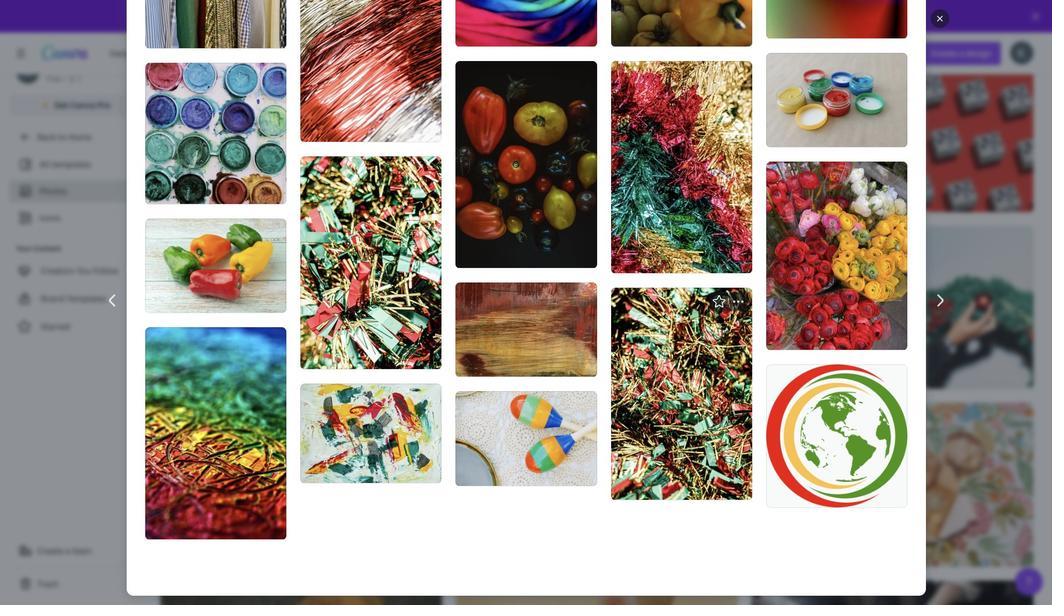 Task type: locate. For each thing, give the bounding box(es) containing it.
yellow, red and green metallic tinsels image
[[611, 61, 753, 273], [300, 157, 442, 369], [611, 288, 753, 500]]

top level navigation element
[[102, 42, 467, 65]]

offer.
[[593, 10, 614, 22]]

red yellow and green abstract painting image
[[456, 283, 597, 377], [145, 327, 286, 539]]

christmas gifts and decorations on red background image
[[903, 0, 1034, 35]]

person eating indian takeaway food image
[[789, 403, 1034, 567]]

0 vertical spatial pro
[[436, 10, 450, 22]]

1 horizontal spatial pro
[[436, 10, 450, 22]]

canva
[[409, 10, 434, 22], [71, 99, 95, 110]]

your
[[16, 244, 32, 253]]

brand
[[41, 293, 64, 304]]

1 vertical spatial pro
[[97, 99, 111, 110]]

create
[[37, 545, 63, 556]]

you
[[77, 265, 91, 276]]

brand templates link
[[9, 287, 151, 310]]

upgrade now button
[[616, 10, 669, 22]]

back
[[37, 131, 56, 142]]

parks and loving sisters laying on blanket at a park image
[[160, 581, 442, 605]]

back to home
[[37, 131, 92, 142]]

personal
[[47, 61, 81, 72]]

creators you follow link
[[9, 259, 151, 283]]

starred link
[[9, 315, 151, 338]]

yellow, red and green metallic tinsel garland image
[[409, 226, 653, 389]]

green red and yellow gradient image
[[766, 0, 908, 38]]

create a team button
[[9, 540, 151, 563]]

christmas gift boxes image
[[802, 49, 911, 212]]

light and vision glassware casting shadows image
[[456, 581, 738, 605]]

beagle with christmas tree headband on green background image
[[160, 403, 270, 567]]

pro up the back to home link
[[97, 99, 111, 110]]

dog on the floor image
[[469, 0, 600, 35]]

creators
[[41, 265, 75, 276]]

upgrade
[[616, 10, 651, 22]]

team
[[72, 545, 92, 556]]

1 horizontal spatial canva
[[409, 10, 434, 22]]

back to home link
[[9, 126, 151, 149]]

50%
[[376, 10, 394, 22]]

assortment of fruits and vegetables image
[[666, 403, 775, 567]]

get canva pro button
[[9, 94, 151, 116]]

0 horizontal spatial canva
[[71, 99, 95, 110]]

red yellow and green round ornament image
[[456, 392, 597, 486]]

months.
[[507, 10, 540, 22]]

senior couple with cute reindeer glasses image
[[420, 49, 665, 212]]

get
[[54, 99, 69, 110]]

green yellow and red textile image
[[456, 0, 597, 47]]

green, yellow, and red abstract painting image
[[300, 384, 442, 483]]

1 vertical spatial canva
[[71, 99, 95, 110]]

canva inside button
[[71, 99, 95, 110]]

hand holding christmas wreath and bal; image
[[926, 226, 1034, 389]]

follow
[[93, 265, 119, 276]]

canva right get
[[71, 99, 95, 110]]

🎁 50% off canva pro for the first 3 months. limited time offer. upgrade now .
[[363, 10, 671, 22]]

red, yellow, orange and green peppers image
[[145, 218, 286, 313]]

free
[[47, 74, 61, 84]]

family taking a christmas group photo image
[[679, 49, 788, 212]]

0 horizontal spatial pro
[[97, 99, 111, 110]]

0 vertical spatial canva
[[409, 10, 434, 22]]

free •
[[47, 74, 66, 84]]

pro
[[436, 10, 450, 22], [97, 99, 111, 110]]

silver christmas gifts on red background image
[[925, 49, 1034, 212]]

pro left for
[[436, 10, 450, 22]]

yellow green and red plastic toy image
[[766, 162, 908, 350]]

all templates
[[40, 159, 91, 170]]

all templates link
[[16, 153, 144, 176]]

christmas gifts with decorations image
[[667, 226, 912, 389]]

photos
[[40, 185, 67, 197]]

None search field
[[495, 42, 843, 65]]

.
[[669, 10, 671, 22]]

canva right the off
[[409, 10, 434, 22]]

kid decorating christmas tree image
[[284, 403, 393, 567]]



Task type: describe. For each thing, give the bounding box(es) containing it.
limited
[[541, 10, 571, 22]]

content
[[33, 244, 61, 253]]

icons
[[40, 212, 61, 223]]

1 horizontal spatial red yellow and green abstract painting image
[[456, 283, 597, 377]]

yellow, red and green metallic tinsels image for 'yellow red and green fruits' image
[[611, 61, 753, 273]]

red, yellow, and green globe icon image
[[766, 365, 908, 508]]

red green blue and yellow powder image
[[145, 63, 286, 204]]

yellow red and green fruits image
[[611, 0, 753, 47]]

your content
[[16, 244, 61, 253]]

templates
[[66, 293, 107, 304]]

pro inside button
[[97, 99, 111, 110]]

the
[[466, 10, 480, 22]]

green, yellow and red tinsels image
[[300, 0, 442, 142]]

trash
[[37, 579, 59, 590]]

time
[[573, 10, 591, 22]]

couple traveling with christmas gifts image
[[160, 49, 406, 212]]

templates
[[52, 159, 91, 170]]

home
[[68, 131, 92, 142]]

a
[[65, 545, 70, 556]]

for
[[452, 10, 464, 22]]

red green and yellow textiles image
[[145, 0, 286, 48]]

off
[[395, 10, 407, 22]]

0 horizontal spatial red yellow and green abstract painting image
[[145, 327, 286, 539]]

all
[[40, 159, 50, 170]]

group of students holding hands image
[[752, 581, 1034, 605]]

3
[[500, 10, 505, 22]]

brand templates
[[41, 293, 107, 304]]

red yellow and green bell peppers image
[[456, 61, 597, 268]]

yellow, red and green metallic tinsels image for the green, yellow and red tinsels image
[[300, 157, 442, 369]]

🎁
[[363, 10, 374, 22]]

trash link
[[9, 573, 151, 596]]

1
[[77, 74, 81, 84]]

women protesting together image
[[407, 403, 652, 567]]

•
[[64, 74, 66, 84]]

starred
[[41, 321, 70, 332]]

green christmas balls on green background image
[[613, 0, 744, 35]]

creators you follow
[[41, 265, 119, 276]]

create a team
[[37, 545, 92, 556]]

first
[[481, 10, 499, 22]]

now
[[652, 10, 669, 22]]

yellow blue red green and yellow plastic containers image
[[766, 53, 908, 147]]

festive christmas table setting image
[[160, 226, 395, 389]]

beagle with christmas tre headdress image
[[758, 0, 889, 35]]

icons link
[[16, 207, 144, 229]]

red christmas decorations image
[[160, 0, 455, 35]]

to
[[58, 131, 66, 142]]

get canva pro
[[54, 99, 111, 110]]



Task type: vqa. For each thing, say whether or not it's contained in the screenshot.
dog on the floor Image
yes



